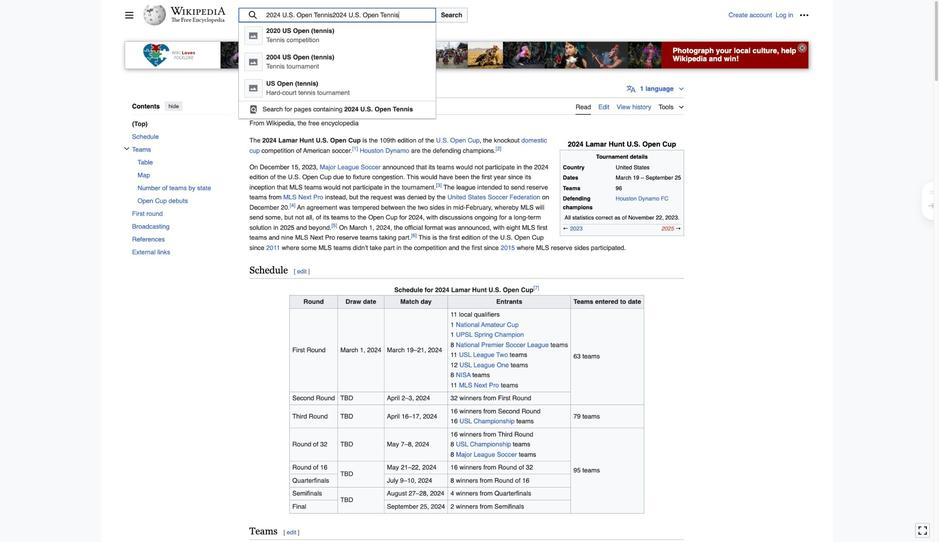 Task type: locate. For each thing, give the bounding box(es) containing it.
log in and more options image
[[800, 11, 809, 20]]

wikipedia image
[[171, 7, 226, 15]]

hide image
[[798, 44, 807, 52]]

None search field
[[239, 8, 729, 119]]

fullscreen image
[[919, 527, 928, 536]]

Search Wikipedia search field
[[239, 8, 436, 22]]

the free encyclopedia image
[[171, 17, 225, 23]]

search results list box
[[239, 23, 436, 118]]

x small image
[[124, 146, 129, 152]]

menu image
[[125, 11, 134, 20]]

main content
[[246, 80, 809, 543]]



Task type: describe. For each thing, give the bounding box(es) containing it.
personal tools navigation
[[729, 8, 812, 22]]

language progressive image
[[627, 84, 636, 94]]



Task type: vqa. For each thing, say whether or not it's contained in the screenshot.
Log In And More Options image
yes



